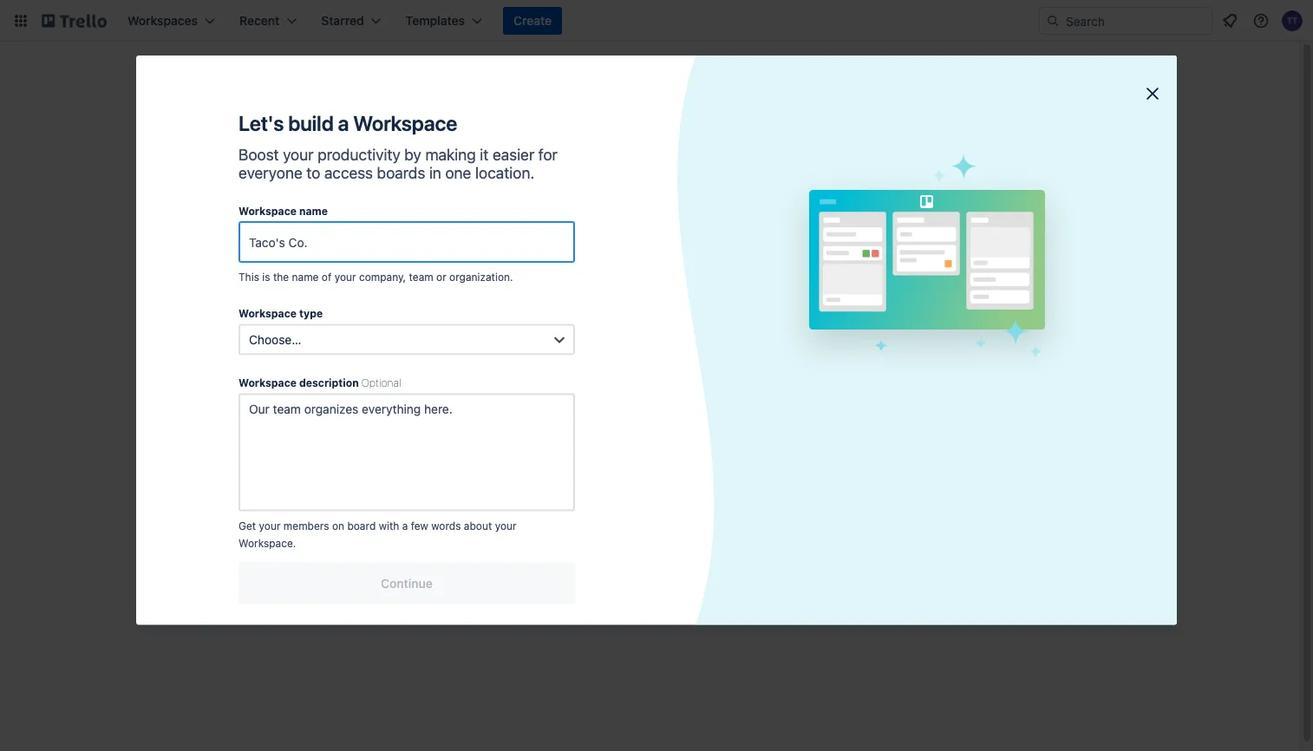 Task type: vqa. For each thing, say whether or not it's contained in the screenshot.
sixth row
no



Task type: describe. For each thing, give the bounding box(es) containing it.
primary element
[[0, 0, 1313, 42]]

on
[[332, 520, 344, 532]]

create for create your board
[[573, 329, 611, 344]]

words
[[431, 520, 461, 532]]

your inside 'button'
[[614, 329, 640, 344]]

highlights link
[[167, 285, 389, 313]]

put
[[458, 239, 477, 253]]

trello inside put everything in one place and start moving things forward with your first trello board!
[[629, 256, 660, 271]]

let's
[[239, 111, 284, 135]]

simple project board link
[[850, 153, 1147, 194]]

workspace type
[[239, 308, 323, 320]]

board
[[982, 166, 1017, 180]]

continue
[[381, 576, 433, 590]]

optional
[[362, 377, 401, 389]]

organize anything
[[563, 210, 686, 227]]

easier
[[493, 145, 535, 164]]

beyond
[[892, 201, 937, 216]]

to
[[306, 164, 320, 182]]

imagination
[[940, 201, 1010, 216]]

workspace for workspace description optional
[[239, 377, 297, 389]]

boost
[[239, 145, 279, 164]]

board inside get your members on board with a few words about your workspace.
[[347, 520, 376, 532]]

get inside 'try trello premium get unlimited boards, all the views, unlimited automation, and more.'
[[181, 446, 201, 461]]

get your members on board with a few words about your workspace.
[[239, 520, 517, 550]]

workspace name
[[239, 205, 328, 217]]

the inside 'try trello premium get unlimited boards, all the views, unlimited automation, and more.'
[[321, 446, 339, 461]]

jeremy
[[892, 217, 928, 229]]

templates
[[202, 119, 261, 134]]

create your board button
[[456, 323, 793, 350]]

making
[[425, 145, 476, 164]]

choose…
[[249, 332, 301, 347]]

team
[[409, 271, 433, 283]]

continue button
[[239, 563, 575, 604]]

board!
[[663, 256, 700, 271]]

workspace for workspace type
[[239, 308, 297, 320]]

home
[[202, 154, 236, 168]]

one inside put everything in one place and start moving things forward with your first trello board!
[[555, 239, 576, 253]]

location.
[[475, 164, 535, 182]]

1 vertical spatial name
[[292, 271, 319, 283]]

a inside button
[[932, 305, 939, 319]]

beyond imagination jeremy miller's workspace
[[892, 201, 1022, 229]]

create a board button
[[850, 291, 1147, 333]]

1 vertical spatial unlimited
[[220, 464, 271, 478]]

start free trial button
[[181, 511, 259, 528]]

highlights
[[230, 292, 286, 306]]

workspaces
[[178, 200, 240, 212]]

productivity
[[318, 145, 401, 164]]

everyone
[[239, 164, 302, 182]]

all
[[305, 446, 317, 461]]

0 horizontal spatial the
[[273, 271, 289, 283]]

workspace
[[969, 217, 1022, 229]]

start free trial
[[181, 512, 259, 527]]

boards
[[377, 164, 425, 182]]

one inside boost your productivity by making it easier for everyone to access boards in one location.
[[445, 164, 471, 182]]

create your board
[[573, 329, 676, 344]]

miller's
[[930, 217, 966, 229]]

premium
[[239, 424, 290, 438]]

let's build a workspace
[[239, 111, 457, 135]]

your right about
[[495, 520, 517, 532]]

try trello premium get unlimited boards, all the views, unlimited automation, and more.
[[181, 424, 365, 495]]

your right of
[[335, 271, 356, 283]]

by
[[405, 145, 421, 164]]

views,
[[181, 464, 216, 478]]

this
[[239, 271, 259, 283]]

company,
[[359, 271, 406, 283]]

board for create a board
[[942, 305, 975, 319]]

create button
[[503, 7, 562, 35]]

create for create a board
[[892, 305, 929, 319]]

search image
[[1046, 14, 1060, 28]]

workspace.
[[239, 537, 296, 550]]

Search field
[[1060, 8, 1212, 34]]

home link
[[167, 146, 389, 177]]

workspace description optional
[[239, 377, 401, 389]]

more.
[[181, 481, 213, 495]]

for
[[538, 145, 558, 164]]

board for create your board
[[643, 329, 676, 344]]

your inside put everything in one place and start moving things forward with your first trello board!
[[576, 256, 601, 271]]

boards
[[230, 261, 269, 275]]

place
[[580, 239, 610, 253]]

organize
[[563, 210, 624, 227]]

with inside put everything in one place and start moving things forward with your first trello board!
[[549, 256, 573, 271]]



Task type: locate. For each thing, give the bounding box(es) containing it.
put everything in one place and start moving things forward with your first trello board!
[[458, 239, 791, 271]]

name left of
[[292, 271, 319, 283]]

0 horizontal spatial board
[[347, 520, 376, 532]]

0 vertical spatial name
[[299, 205, 328, 217]]

the
[[273, 271, 289, 283], [321, 446, 339, 461]]

0 horizontal spatial and
[[344, 464, 365, 478]]

try
[[181, 424, 200, 438]]

boost your productivity by making it easier for everyone to access boards in one location.
[[239, 145, 558, 182]]

board inside 'button'
[[643, 329, 676, 344]]

one left it
[[445, 164, 471, 182]]

your up the workspace.
[[259, 520, 281, 532]]

1 horizontal spatial in
[[542, 239, 552, 253]]

free
[[212, 512, 234, 527]]

create inside primary element
[[514, 13, 552, 28]]

workspace down highlights at left
[[239, 308, 297, 320]]

settings link
[[167, 379, 389, 407]]

2 vertical spatial board
[[347, 520, 376, 532]]

unlimited up views,
[[205, 446, 256, 461]]

and right automation,
[[344, 464, 365, 478]]

anything
[[627, 210, 686, 227]]

1 vertical spatial a
[[932, 305, 939, 319]]

about
[[464, 520, 492, 532]]

get right free
[[239, 520, 256, 532]]

trello
[[629, 256, 660, 271], [203, 424, 236, 438]]

first
[[604, 256, 626, 271]]

simple
[[892, 166, 933, 180]]

few
[[411, 520, 428, 532]]

and
[[613, 239, 634, 253], [344, 464, 365, 478]]

boards link
[[167, 254, 389, 282]]

1 vertical spatial trello
[[203, 424, 236, 438]]

0 horizontal spatial get
[[181, 446, 201, 461]]

is
[[262, 271, 270, 283]]

type
[[299, 308, 323, 320]]

Our team organizes everything here. text field
[[239, 393, 575, 511]]

1 vertical spatial and
[[344, 464, 365, 478]]

in right by on the top left
[[429, 164, 441, 182]]

board inside button
[[942, 305, 975, 319]]

1 vertical spatial get
[[239, 520, 256, 532]]

1 vertical spatial one
[[555, 239, 576, 253]]

0 horizontal spatial one
[[445, 164, 471, 182]]

boards,
[[259, 446, 302, 461]]

your down the what are you working on? text field
[[614, 329, 640, 344]]

0 horizontal spatial create
[[514, 13, 552, 28]]

0 vertical spatial with
[[549, 256, 573, 271]]

everything
[[480, 239, 539, 253]]

build
[[288, 111, 334, 135]]

get up views,
[[181, 446, 201, 461]]

in right the everything
[[542, 239, 552, 253]]

unlimited down boards,
[[220, 464, 271, 478]]

templates link
[[167, 111, 389, 142]]

0 vertical spatial and
[[613, 239, 634, 253]]

and inside 'try trello premium get unlimited boards, all the views, unlimited automation, and more.'
[[344, 464, 365, 478]]

a
[[338, 111, 349, 135], [932, 305, 939, 319], [402, 520, 408, 532]]

with inside get your members on board with a few words about your workspace.
[[379, 520, 399, 532]]

automation,
[[274, 464, 341, 478]]

1 horizontal spatial get
[[239, 520, 256, 532]]

your down build
[[283, 145, 314, 164]]

project
[[936, 166, 979, 180]]

or
[[436, 271, 447, 283]]

1 vertical spatial board
[[643, 329, 676, 344]]

0 horizontal spatial trello
[[203, 424, 236, 438]]

open information menu image
[[1253, 12, 1270, 29]]

settings
[[230, 386, 276, 400]]

the right all
[[321, 446, 339, 461]]

get inside get your members on board with a few words about your workspace.
[[239, 520, 256, 532]]

workspace for workspace name
[[239, 205, 297, 217]]

with
[[549, 256, 573, 271], [379, 520, 399, 532]]

0 vertical spatial create
[[514, 13, 552, 28]]

and up first
[[613, 239, 634, 253]]

0 vertical spatial unlimited
[[205, 446, 256, 461]]

1 horizontal spatial a
[[402, 520, 408, 532]]

description
[[299, 377, 359, 389]]

in
[[429, 164, 441, 182], [542, 239, 552, 253]]

unlimited
[[205, 446, 256, 461], [220, 464, 271, 478]]

0 horizontal spatial with
[[379, 520, 399, 532]]

1 vertical spatial in
[[542, 239, 552, 253]]

1 horizontal spatial board
[[643, 329, 676, 344]]

terry turtle (terryturtle) image
[[1282, 10, 1303, 31]]

1 horizontal spatial with
[[549, 256, 573, 271]]

0 vertical spatial the
[[273, 271, 289, 283]]

a inside get your members on board with a few words about your workspace.
[[402, 520, 408, 532]]

create for create
[[514, 13, 552, 28]]

2 horizontal spatial create
[[892, 305, 929, 319]]

one
[[445, 164, 471, 182], [555, 239, 576, 253]]

in inside boost your productivity by making it easier for everyone to access boards in one location.
[[429, 164, 441, 182]]

workspace down everyone
[[239, 205, 297, 217]]

0 notifications image
[[1220, 10, 1240, 31]]

views
[[230, 323, 263, 337]]

start
[[637, 239, 663, 253]]

trello down start
[[629, 256, 660, 271]]

1 horizontal spatial the
[[321, 446, 339, 461]]

things
[[711, 239, 745, 253]]

switch to… image
[[12, 12, 29, 29]]

of
[[322, 271, 332, 283]]

0 vertical spatial a
[[338, 111, 349, 135]]

and inside put everything in one place and start moving things forward with your first trello board!
[[613, 239, 634, 253]]

members link
[[167, 348, 389, 376]]

organization.
[[449, 271, 513, 283]]

0 horizontal spatial in
[[429, 164, 441, 182]]

members
[[230, 354, 282, 369]]

trial
[[237, 512, 259, 527]]

2 vertical spatial a
[[402, 520, 408, 532]]

0 vertical spatial in
[[429, 164, 441, 182]]

workspace up by on the top left
[[353, 111, 457, 135]]

links
[[860, 265, 887, 277]]

forward
[[748, 239, 791, 253]]

1 horizontal spatial one
[[555, 239, 576, 253]]

with left first
[[549, 256, 573, 271]]

board
[[942, 305, 975, 319], [643, 329, 676, 344], [347, 520, 376, 532]]

2 horizontal spatial board
[[942, 305, 975, 319]]

1 horizontal spatial create
[[573, 329, 611, 344]]

get
[[181, 446, 201, 461], [239, 520, 256, 532]]

0 vertical spatial trello
[[629, 256, 660, 271]]

1 vertical spatial the
[[321, 446, 339, 461]]

workspace
[[353, 111, 457, 135], [239, 205, 297, 217], [239, 308, 297, 320], [239, 377, 297, 389]]

simple project board
[[892, 166, 1017, 180]]

0 vertical spatial board
[[942, 305, 975, 319]]

0 vertical spatial get
[[181, 446, 201, 461]]

1 vertical spatial with
[[379, 520, 399, 532]]

create a board
[[892, 305, 975, 319]]

1 horizontal spatial and
[[613, 239, 634, 253]]

1 vertical spatial create
[[892, 305, 929, 319]]

What are you working on? text field
[[456, 281, 793, 312]]

one left place
[[555, 239, 576, 253]]

create a workspace image
[[362, 195, 383, 216]]

this is the name of your company, team or organization.
[[239, 271, 513, 283]]

it
[[480, 145, 489, 164]]

2 vertical spatial create
[[573, 329, 611, 344]]

name
[[299, 205, 328, 217], [292, 271, 319, 283]]

access
[[324, 164, 373, 182]]

create inside 'button'
[[573, 329, 611, 344]]

members
[[284, 520, 329, 532]]

views link
[[167, 317, 389, 344]]

0 horizontal spatial a
[[338, 111, 349, 135]]

with left few
[[379, 520, 399, 532]]

in inside put everything in one place and start moving things forward with your first trello board!
[[542, 239, 552, 253]]

the right is
[[273, 271, 289, 283]]

0 vertical spatial one
[[445, 164, 471, 182]]

your inside boost your productivity by making it easier for everyone to access boards in one location.
[[283, 145, 314, 164]]

Workspace name text field
[[239, 221, 575, 263]]

moving
[[666, 239, 707, 253]]

add image
[[362, 351, 383, 372]]

2 horizontal spatial a
[[932, 305, 939, 319]]

your down place
[[576, 256, 601, 271]]

trello inside 'try trello premium get unlimited boards, all the views, unlimited automation, and more.'
[[203, 424, 236, 438]]

name down to
[[299, 205, 328, 217]]

start
[[181, 512, 209, 527]]

workspace down members link
[[239, 377, 297, 389]]

1 horizontal spatial trello
[[629, 256, 660, 271]]

trello right try
[[203, 424, 236, 438]]



